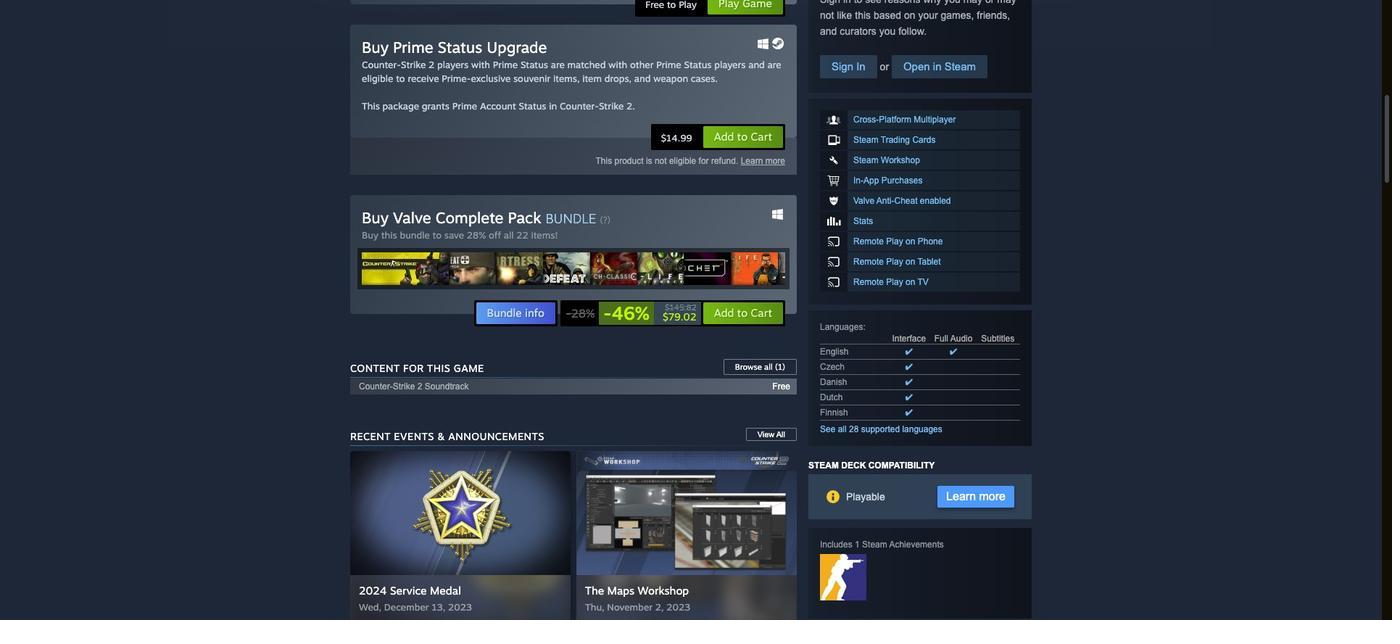 Task type: vqa. For each thing, say whether or not it's contained in the screenshot.
Add to your wishlist
no



Task type: locate. For each thing, give the bounding box(es) containing it.
2023 right 13,
[[448, 601, 472, 613]]

in up like
[[844, 0, 852, 5]]

buy prime status upgrade
[[362, 38, 547, 57]]

1 vertical spatial all
[[765, 362, 773, 372]]

2 vertical spatial all
[[838, 424, 847, 435]]

0 vertical spatial and
[[821, 25, 837, 37]]

counter- up package
[[362, 59, 401, 70]]

✔ for english
[[906, 347, 913, 357]]

0 horizontal spatial with
[[472, 59, 490, 70]]

in-app purchases
[[854, 176, 923, 186]]

0 horizontal spatial this
[[362, 100, 380, 112]]

0 vertical spatial add to cart link
[[703, 126, 784, 149]]

28% left -46%
[[572, 306, 595, 321]]

not left like
[[821, 9, 835, 21]]

with up "exclusive"
[[472, 59, 490, 70]]

0 vertical spatial remote
[[854, 237, 884, 247]]

with up the "drops,"
[[609, 59, 628, 70]]

to left 'save'
[[433, 229, 442, 241]]

28%
[[467, 229, 486, 241], [572, 306, 595, 321]]

add right $145.82
[[714, 306, 735, 320]]

product
[[615, 156, 644, 166]]

2 horizontal spatial and
[[821, 25, 837, 37]]

in down items,
[[549, 100, 557, 112]]

1 vertical spatial play
[[887, 257, 904, 267]]

0 horizontal spatial not
[[655, 156, 667, 166]]

2023
[[448, 601, 472, 613], [667, 601, 691, 613]]

counter- for counter-strike 2 soundtrack
[[359, 382, 393, 392]]

1 horizontal spatial may
[[998, 0, 1017, 5]]

1 horizontal spatial not
[[821, 9, 835, 21]]

bundle
[[400, 229, 430, 241]]

play for tv
[[887, 277, 904, 287]]

2 with from the left
[[609, 59, 628, 70]]

1 horizontal spatial valve
[[854, 196, 875, 206]]

0 horizontal spatial you
[[880, 25, 896, 37]]

(1)
[[775, 362, 786, 372]]

on inside 'link'
[[906, 277, 916, 287]]

players up prime-
[[438, 59, 469, 70]]

2 2023 from the left
[[667, 601, 691, 613]]

3 buy from the top
[[362, 229, 379, 241]]

0 vertical spatial not
[[821, 9, 835, 21]]

1 vertical spatial and
[[749, 59, 765, 70]]

1 buy from the top
[[362, 38, 389, 57]]

1 horizontal spatial in
[[844, 0, 852, 5]]

languages
[[821, 322, 864, 332]]

play up remote play on tablet
[[887, 237, 904, 247]]

22
[[517, 229, 529, 241]]

strike inside counter-strike 2 players with prime status are matched with other prime status players and are eligible to receive prime-exclusive souvenir items, item drops, and weapon cases.
[[401, 59, 426, 70]]

may
[[964, 0, 983, 5], [998, 0, 1017, 5]]

1 vertical spatial this
[[381, 229, 397, 241]]

trading
[[881, 135, 911, 145]]

this for this package grants prime account status in counter-strike 2.
[[362, 100, 380, 112]]

remote play on phone link
[[821, 232, 1021, 251]]

or right in
[[878, 61, 892, 73]]

counter- inside counter-strike 2 players with prime status are matched with other prime status players and are eligible to receive prime-exclusive souvenir items, item drops, and weapon cases.
[[362, 59, 401, 70]]

1 vertical spatial or
[[878, 61, 892, 73]]

remote play on tablet link
[[821, 252, 1021, 271]]

1 horizontal spatial this
[[427, 362, 451, 374]]

this up soundtrack
[[427, 362, 451, 374]]

0 horizontal spatial 2
[[418, 382, 423, 392]]

on left tv
[[906, 277, 916, 287]]

play inside 'link'
[[887, 277, 904, 287]]

steam workshop
[[854, 155, 921, 165]]

2 horizontal spatial in
[[934, 60, 942, 73]]

learn more link
[[741, 156, 786, 166], [938, 486, 1015, 508]]

to left "receive"
[[396, 73, 405, 84]]

0 vertical spatial valve
[[854, 196, 875, 206]]

in for sign
[[844, 0, 852, 5]]

1 horizontal spatial learn
[[947, 490, 977, 503]]

includes 1 steam achievements
[[821, 540, 944, 550]]

steam left deck
[[809, 461, 839, 471]]

2023 for the maps workshop
[[667, 601, 691, 613]]

you down the based
[[880, 25, 896, 37]]

1 are from the left
[[551, 59, 565, 70]]

play
[[887, 237, 904, 247], [887, 257, 904, 267], [887, 277, 904, 287]]

valve
[[854, 196, 875, 206], [393, 208, 431, 227]]

1 vertical spatial remote
[[854, 257, 884, 267]]

you up games,
[[945, 0, 961, 5]]

counter- for counter-strike 2 players with prime status are matched with other prime status players and are eligible to receive prime-exclusive souvenir items, item drops, and weapon cases.
[[362, 59, 401, 70]]

1 horizontal spatial with
[[609, 59, 628, 70]]

may up friends,
[[998, 0, 1017, 5]]

2 horizontal spatial this
[[596, 156, 612, 166]]

0 horizontal spatial players
[[438, 59, 469, 70]]

0 vertical spatial eligible
[[362, 73, 394, 84]]

eligible left the for
[[670, 156, 697, 166]]

app
[[864, 176, 880, 186]]

1 cart from the top
[[751, 130, 773, 144]]

1 horizontal spatial 2
[[429, 59, 435, 70]]

steam down cross-
[[854, 135, 879, 145]]

0 vertical spatial sign
[[821, 0, 841, 5]]

learn
[[741, 156, 763, 166], [947, 490, 977, 503]]

buy for buy this bundle to save 28% off all 22 items!
[[362, 229, 379, 241]]

not right is
[[655, 156, 667, 166]]

all for see all 28 supported languages
[[838, 424, 847, 435]]

- right -28%
[[604, 302, 612, 324]]

sign inside sign in to see reasons why you may or may not like this based on your games, friends, and curators you follow.
[[821, 0, 841, 5]]

1 horizontal spatial you
[[945, 0, 961, 5]]

counter- down "item"
[[560, 100, 599, 112]]

1 horizontal spatial -
[[604, 302, 612, 324]]

workshop
[[881, 155, 921, 165], [638, 584, 689, 598]]

this left product
[[596, 156, 612, 166]]

✔
[[906, 347, 913, 357], [950, 347, 958, 357], [906, 362, 913, 372], [906, 377, 913, 387], [906, 392, 913, 403], [906, 408, 913, 418]]

2023 right 2,
[[667, 601, 691, 613]]

0 horizontal spatial or
[[878, 61, 892, 73]]

are
[[551, 59, 565, 70], [768, 59, 782, 70]]

0 vertical spatial in
[[844, 0, 852, 5]]

sign up like
[[821, 0, 841, 5]]

0 vertical spatial or
[[986, 0, 995, 5]]

remote up the remote play on tv
[[854, 257, 884, 267]]

save
[[445, 229, 464, 241]]

this down see
[[856, 9, 871, 21]]

1 vertical spatial eligible
[[670, 156, 697, 166]]

to left see
[[854, 0, 863, 5]]

1 horizontal spatial 28%
[[572, 306, 595, 321]]

2 inside counter-strike 2 players with prime status are matched with other prime status players and are eligible to receive prime-exclusive souvenir items, item drops, and weapon cases.
[[429, 59, 435, 70]]

steam trading cards
[[854, 135, 936, 145]]

remote down stats
[[854, 237, 884, 247]]

cheat
[[895, 196, 918, 206]]

strike down for
[[393, 382, 415, 392]]

all
[[504, 229, 514, 241], [765, 362, 773, 372], [838, 424, 847, 435]]

workshop inside "steam workshop" link
[[881, 155, 921, 165]]

1 2023 from the left
[[448, 601, 472, 613]]

may up games,
[[964, 0, 983, 5]]

is
[[646, 156, 653, 166]]

0 horizontal spatial workshop
[[638, 584, 689, 598]]

1 vertical spatial sign
[[832, 60, 854, 73]]

curators
[[840, 25, 877, 37]]

players up cases. at the top of page
[[715, 59, 746, 70]]

0 vertical spatial workshop
[[881, 155, 921, 165]]

in
[[857, 60, 866, 73]]

strike up "receive"
[[401, 59, 426, 70]]

2 play from the top
[[887, 257, 904, 267]]

1 horizontal spatial and
[[749, 59, 765, 70]]

remote inside 'link'
[[854, 277, 884, 287]]

learn more
[[947, 490, 1006, 503]]

0 vertical spatial add to cart
[[714, 130, 773, 144]]

not
[[821, 9, 835, 21], [655, 156, 667, 166]]

cards
[[913, 135, 936, 145]]

remote down remote play on tablet
[[854, 277, 884, 287]]

1 horizontal spatial players
[[715, 59, 746, 70]]

1 horizontal spatial workshop
[[881, 155, 921, 165]]

steam right open
[[945, 60, 977, 73]]

item
[[583, 73, 602, 84]]

add to cart link up refund.
[[703, 126, 784, 149]]

in right open
[[934, 60, 942, 73]]

2 add from the top
[[714, 306, 735, 320]]

steam up app
[[854, 155, 879, 165]]

add to cart up browse
[[714, 306, 773, 320]]

0 horizontal spatial are
[[551, 59, 565, 70]]

sign in to see reasons why you may or may not like this based on your games, friends, and curators you follow.
[[821, 0, 1017, 37]]

0 horizontal spatial may
[[964, 0, 983, 5]]

0 vertical spatial 2
[[429, 59, 435, 70]]

✔ for finnish
[[906, 408, 913, 418]]

1 horizontal spatial this
[[856, 9, 871, 21]]

workshop up purchases
[[881, 155, 921, 165]]

2 vertical spatial and
[[635, 73, 651, 84]]

strike for soundtrack
[[393, 382, 415, 392]]

in-
[[854, 176, 864, 186]]

all left the 28 on the bottom right
[[838, 424, 847, 435]]

sign for sign in
[[832, 60, 854, 73]]

this left package
[[362, 100, 380, 112]]

0 vertical spatial this
[[362, 100, 380, 112]]

eligible inside counter-strike 2 players with prime status are matched with other prime status players and are eligible to receive prime-exclusive souvenir items, item drops, and weapon cases.
[[362, 73, 394, 84]]

1 horizontal spatial are
[[768, 59, 782, 70]]

1 vertical spatial learn
[[947, 490, 977, 503]]

or up friends,
[[986, 0, 995, 5]]

0 horizontal spatial 2023
[[448, 601, 472, 613]]

1 vertical spatial learn more link
[[938, 486, 1015, 508]]

on down the reasons
[[905, 9, 916, 21]]

eligible up package
[[362, 73, 394, 84]]

2 vertical spatial in
[[549, 100, 557, 112]]

browse all (1)
[[735, 362, 786, 372]]

steam for deck
[[809, 461, 839, 471]]

1 horizontal spatial eligible
[[670, 156, 697, 166]]

0 vertical spatial more
[[766, 156, 786, 166]]

steam workshop link
[[821, 151, 1021, 170]]

sign for sign in to see reasons why you may or may not like this based on your games, friends, and curators you follow.
[[821, 0, 841, 5]]

2 vertical spatial remote
[[854, 277, 884, 287]]

0 horizontal spatial valve
[[393, 208, 431, 227]]

full
[[935, 334, 949, 344]]

in inside sign in to see reasons why you may or may not like this based on your games, friends, and curators you follow.
[[844, 0, 852, 5]]

remote play on tv link
[[821, 273, 1021, 292]]

0 vertical spatial play
[[887, 237, 904, 247]]

souvenir
[[514, 73, 551, 84]]

✔ for czech
[[906, 362, 913, 372]]

see all 28 supported languages
[[821, 424, 943, 435]]

0 vertical spatial learn more link
[[741, 156, 786, 166]]

november
[[607, 601, 653, 613]]

&
[[438, 430, 445, 443]]

on for tv
[[906, 277, 916, 287]]

view
[[758, 430, 775, 439]]

players
[[438, 59, 469, 70], [715, 59, 746, 70]]

1 horizontal spatial more
[[980, 490, 1006, 503]]

0 vertical spatial all
[[504, 229, 514, 241]]

remote for remote play on tablet
[[854, 257, 884, 267]]

this inside sign in to see reasons why you may or may not like this based on your games, friends, and curators you follow.
[[856, 9, 871, 21]]

2 remote from the top
[[854, 257, 884, 267]]

interface
[[893, 334, 927, 344]]

0 vertical spatial buy
[[362, 38, 389, 57]]

3 play from the top
[[887, 277, 904, 287]]

add to cart link up browse
[[703, 302, 784, 325]]

1 vertical spatial cart
[[751, 306, 773, 320]]

0 horizontal spatial -
[[566, 306, 572, 321]]

add to cart up refund.
[[714, 130, 773, 144]]

2 are from the left
[[768, 59, 782, 70]]

1 remote from the top
[[854, 237, 884, 247]]

2 horizontal spatial all
[[838, 424, 847, 435]]

add up refund.
[[714, 130, 735, 144]]

0 horizontal spatial more
[[766, 156, 786, 166]]

cross-platform multiplayer
[[854, 115, 956, 125]]

this product is not eligible for refund. learn more
[[596, 156, 786, 166]]

2 add to cart from the top
[[714, 306, 773, 320]]

0 vertical spatial 28%
[[467, 229, 486, 241]]

workshop up 2,
[[638, 584, 689, 598]]

13,
[[432, 601, 446, 613]]

2024 service medal
[[359, 584, 461, 598]]

all left (1) on the bottom right of the page
[[765, 362, 773, 372]]

on left tablet
[[906, 257, 916, 267]]

0 vertical spatial cart
[[751, 130, 773, 144]]

sign left in
[[832, 60, 854, 73]]

28% left off
[[467, 229, 486, 241]]

2 vertical spatial buy
[[362, 229, 379, 241]]

0 horizontal spatial eligible
[[362, 73, 394, 84]]

all left 22
[[504, 229, 514, 241]]

1 vertical spatial add
[[714, 306, 735, 320]]

0 horizontal spatial learn
[[741, 156, 763, 166]]

1 vertical spatial counter-
[[560, 100, 599, 112]]

play down remote play on phone
[[887, 257, 904, 267]]

1 vertical spatial 2
[[418, 382, 423, 392]]

1 with from the left
[[472, 59, 490, 70]]

valve up stats
[[854, 196, 875, 206]]

2 up "receive"
[[429, 59, 435, 70]]

1 vertical spatial not
[[655, 156, 667, 166]]

$79.02
[[663, 311, 697, 323]]

on left phone
[[906, 237, 916, 247]]

stats link
[[821, 212, 1021, 231]]

steam deck compatibility
[[809, 461, 935, 471]]

this left bundle
[[381, 229, 397, 241]]

browse
[[735, 362, 762, 372]]

play for tablet
[[887, 257, 904, 267]]

czech
[[821, 362, 845, 372]]

1 vertical spatial add to cart
[[714, 306, 773, 320]]

cart
[[751, 130, 773, 144], [751, 306, 773, 320]]

sign in link
[[821, 55, 878, 78]]

2 vertical spatial play
[[887, 277, 904, 287]]

finnish
[[821, 408, 849, 418]]

add
[[714, 130, 735, 144], [714, 306, 735, 320]]

this
[[856, 9, 871, 21], [381, 229, 397, 241]]

3 remote from the top
[[854, 277, 884, 287]]

2 vertical spatial strike
[[393, 382, 415, 392]]

package
[[383, 100, 419, 112]]

steam trading cards link
[[821, 131, 1021, 149]]

reasons
[[885, 0, 921, 5]]

status
[[438, 38, 483, 57], [521, 59, 548, 70], [684, 59, 712, 70], [519, 100, 547, 112]]

strike left the '2.'
[[599, 100, 624, 112]]

service
[[390, 584, 427, 598]]

1 vertical spatial buy
[[362, 208, 389, 227]]

to inside sign in to see reasons why you may or may not like this based on your games, friends, and curators you follow.
[[854, 0, 863, 5]]

-
[[604, 302, 612, 324], [566, 306, 572, 321]]

2,
[[656, 601, 664, 613]]

status up souvenir
[[521, 59, 548, 70]]

phone
[[918, 237, 943, 247]]

content for this game
[[350, 362, 484, 374]]

0 horizontal spatial 28%
[[467, 229, 486, 241]]

counter- down content
[[359, 382, 393, 392]]

1 add from the top
[[714, 130, 735, 144]]

1 vertical spatial in
[[934, 60, 942, 73]]

1 horizontal spatial or
[[986, 0, 995, 5]]

audio
[[951, 334, 973, 344]]

compatibility
[[869, 461, 935, 471]]

all for browse all (1)
[[765, 362, 773, 372]]

more
[[766, 156, 786, 166], [980, 490, 1006, 503]]

1 horizontal spatial all
[[765, 362, 773, 372]]

items!
[[531, 229, 558, 241]]

0 vertical spatial strike
[[401, 59, 426, 70]]

this
[[362, 100, 380, 112], [596, 156, 612, 166], [427, 362, 451, 374]]

- right info
[[566, 306, 572, 321]]

1 play from the top
[[887, 237, 904, 247]]

play down remote play on tablet
[[887, 277, 904, 287]]

valve up bundle
[[393, 208, 431, 227]]

2 down content for this game
[[418, 382, 423, 392]]

remote for remote play on tv
[[854, 277, 884, 287]]

free
[[773, 382, 791, 392]]

0 vertical spatial counter-
[[362, 59, 401, 70]]

2 add to cart link from the top
[[703, 302, 784, 325]]



Task type: describe. For each thing, give the bounding box(es) containing it.
prime up "exclusive"
[[493, 59, 518, 70]]

tv
[[918, 277, 929, 287]]

or inside sign in to see reasons why you may or may not like this based on your games, friends, and curators you follow.
[[986, 0, 995, 5]]

recent events & announcements
[[350, 430, 545, 443]]

2 cart from the top
[[751, 306, 773, 320]]

complete
[[436, 208, 504, 227]]

games,
[[941, 9, 975, 21]]

2 for soundtrack
[[418, 382, 423, 392]]

stats
[[854, 216, 874, 226]]

1 players from the left
[[438, 59, 469, 70]]

the
[[585, 584, 605, 598]]

46%
[[612, 302, 650, 324]]

- for 46%
[[604, 302, 612, 324]]

off
[[489, 229, 501, 241]]

why
[[924, 0, 942, 5]]

strike for players
[[401, 59, 426, 70]]

subtitles
[[982, 334, 1015, 344]]

to up browse
[[738, 306, 748, 320]]

cross-
[[854, 115, 880, 125]]

languages
[[903, 424, 943, 435]]

anti-
[[877, 196, 895, 206]]

friends,
[[977, 9, 1011, 21]]

like
[[837, 9, 853, 21]]

2023 for 2024 service medal
[[448, 601, 472, 613]]

✔ for dutch
[[906, 392, 913, 403]]

prime up "receive"
[[393, 38, 434, 57]]

2 players from the left
[[715, 59, 746, 70]]

2 vertical spatial this
[[427, 362, 451, 374]]

thu, november 2, 2023
[[585, 601, 691, 613]]

1 vertical spatial you
[[880, 25, 896, 37]]

receive
[[408, 73, 439, 84]]

remote play on tv
[[854, 277, 929, 287]]

all
[[777, 430, 786, 439]]

open
[[904, 60, 931, 73]]

prime-
[[442, 73, 471, 84]]

soundtrack
[[425, 382, 469, 392]]

buy valve complete pack bundle (?)
[[362, 208, 611, 227]]

medal
[[430, 584, 461, 598]]

$14.99
[[661, 132, 693, 144]]

for
[[699, 156, 709, 166]]

2 may from the left
[[998, 0, 1017, 5]]

remote for remote play on phone
[[854, 237, 884, 247]]

playable
[[847, 491, 886, 503]]

deck
[[842, 461, 866, 471]]

steam for workshop
[[854, 155, 879, 165]]

see
[[866, 0, 882, 5]]

bundle info
[[487, 306, 545, 320]]

1 vertical spatial workshop
[[638, 584, 689, 598]]

play for phone
[[887, 237, 904, 247]]

game
[[454, 362, 484, 374]]

0 vertical spatial learn
[[741, 156, 763, 166]]

danish
[[821, 377, 848, 387]]

matched
[[568, 59, 606, 70]]

cases.
[[691, 73, 718, 84]]

thu,
[[585, 601, 605, 613]]

steam for trading
[[854, 135, 879, 145]]

prime up weapon
[[657, 59, 682, 70]]

0 horizontal spatial in
[[549, 100, 557, 112]]

supported
[[862, 424, 900, 435]]

december
[[384, 601, 429, 613]]

$145.82 $79.02
[[663, 303, 697, 323]]

valve anti-cheat enabled
[[854, 196, 952, 206]]

achievements
[[890, 540, 944, 550]]

$145.82
[[665, 303, 697, 313]]

multiplayer
[[914, 115, 956, 125]]

buy for buy prime status upgrade
[[362, 38, 389, 57]]

prime down prime-
[[453, 100, 477, 112]]

valve inside valve anti-cheat enabled link
[[854, 196, 875, 206]]

- for 28%
[[566, 306, 572, 321]]

includes
[[821, 540, 853, 550]]

to up refund.
[[738, 130, 748, 144]]

valve anti-cheat enabled link
[[821, 192, 1021, 210]]

1 vertical spatial strike
[[599, 100, 624, 112]]

1
[[855, 540, 860, 550]]

open in steam
[[904, 60, 977, 73]]

for
[[403, 362, 424, 374]]

drops,
[[605, 73, 632, 84]]

platform
[[880, 115, 912, 125]]

view all link
[[746, 428, 797, 441]]

view all
[[758, 430, 786, 439]]

1 may from the left
[[964, 0, 983, 5]]

info
[[525, 306, 545, 320]]

1 vertical spatial 28%
[[572, 306, 595, 321]]

0 vertical spatial you
[[945, 0, 961, 5]]

2 for players
[[429, 59, 435, 70]]

wed,
[[359, 601, 382, 613]]

0 horizontal spatial and
[[635, 73, 651, 84]]

maps
[[608, 584, 635, 598]]

-46%
[[604, 302, 650, 324]]

on for phone
[[906, 237, 916, 247]]

enabled
[[921, 196, 952, 206]]

a new beginning image
[[821, 554, 867, 601]]

wed, december 13, 2023
[[359, 601, 472, 613]]

your
[[919, 9, 939, 21]]

0 horizontal spatial this
[[381, 229, 397, 241]]

other
[[630, 59, 654, 70]]

items,
[[554, 73, 580, 84]]

content
[[350, 362, 400, 374]]

1 add to cart link from the top
[[703, 126, 784, 149]]

refund.
[[712, 156, 739, 166]]

events
[[394, 430, 434, 443]]

recent
[[350, 430, 391, 443]]

this for this product is not eligible for refund. learn more
[[596, 156, 612, 166]]

bundle
[[546, 210, 596, 226]]

2.
[[627, 100, 635, 112]]

2 buy from the top
[[362, 208, 389, 227]]

not inside sign in to see reasons why you may or may not like this based on your games, friends, and curators you follow.
[[821, 9, 835, 21]]

0 horizontal spatial all
[[504, 229, 514, 241]]

-28%
[[566, 306, 595, 321]]

see
[[821, 424, 836, 435]]

and inside sign in to see reasons why you may or may not like this based on your games, friends, and curators you follow.
[[821, 25, 837, 37]]

buy this bundle to save 28% off all 22 items!
[[362, 229, 558, 241]]

in for open
[[934, 60, 942, 73]]

on for tablet
[[906, 257, 916, 267]]

open in steam link
[[892, 55, 988, 78]]

(?)
[[600, 215, 611, 226]]

bundle
[[487, 306, 522, 320]]

english
[[821, 347, 849, 357]]

status down souvenir
[[519, 100, 547, 112]]

languages :
[[821, 322, 866, 332]]

bundle info link
[[476, 302, 556, 325]]

steam right 1
[[863, 540, 888, 550]]

1 vertical spatial valve
[[393, 208, 431, 227]]

28
[[850, 424, 859, 435]]

on inside sign in to see reasons why you may or may not like this based on your games, friends, and curators you follow.
[[905, 9, 916, 21]]

2024
[[359, 584, 387, 598]]

to inside counter-strike 2 players with prime status are matched with other prime status players and are eligible to receive prime-exclusive souvenir items, item drops, and weapon cases.
[[396, 73, 405, 84]]

1 add to cart from the top
[[714, 130, 773, 144]]

exclusive
[[471, 73, 511, 84]]

remote play on tablet
[[854, 257, 941, 267]]

grants
[[422, 100, 450, 112]]

0 horizontal spatial learn more link
[[741, 156, 786, 166]]

status up prime-
[[438, 38, 483, 57]]

✔ for danish
[[906, 377, 913, 387]]

status up cases. at the top of page
[[684, 59, 712, 70]]



